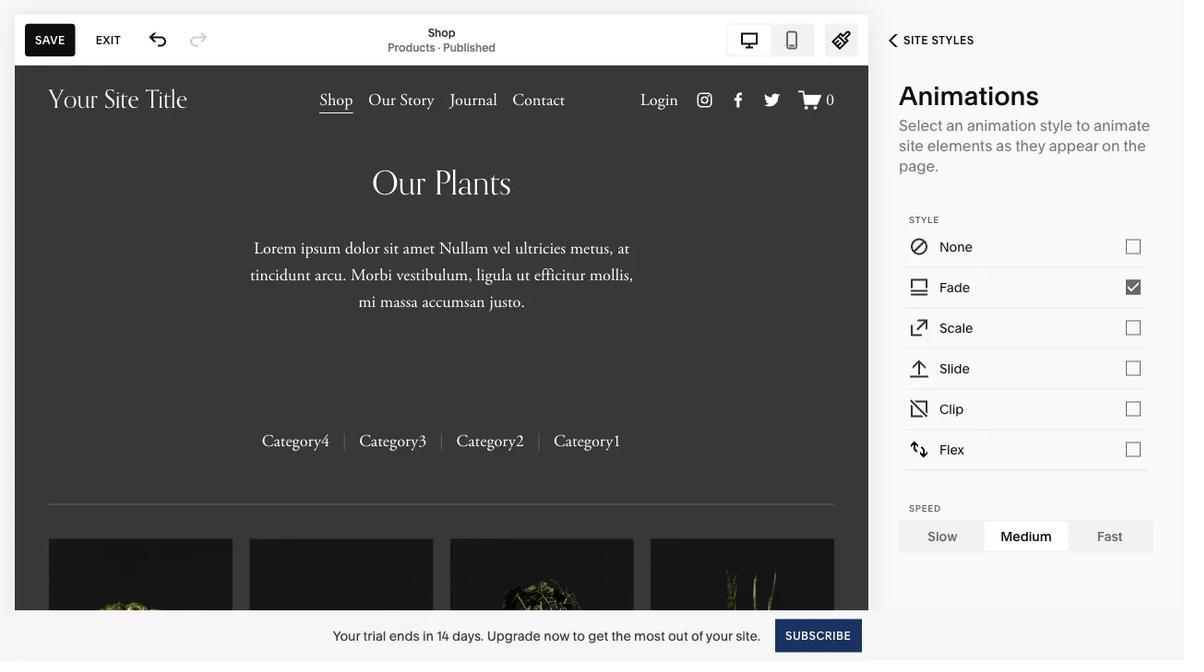 Task type: describe. For each thing, give the bounding box(es) containing it.
flex
[[940, 442, 965, 458]]

slide
[[940, 361, 970, 377]]

exit button
[[86, 24, 131, 57]]

site
[[899, 137, 924, 155]]

style
[[1040, 117, 1073, 135]]

of
[[691, 629, 703, 644]]

now
[[544, 629, 570, 644]]

animations select an animation style to animate site elements as they appear on the page.
[[899, 80, 1151, 175]]

your
[[333, 629, 360, 644]]

out
[[668, 629, 688, 644]]

slow button
[[901, 522, 985, 552]]

style
[[909, 215, 940, 226]]

none
[[940, 239, 973, 255]]

fade
[[940, 280, 970, 295]]

save
[[35, 33, 65, 47]]

exit
[[96, 33, 121, 47]]

medium
[[1001, 529, 1052, 545]]

shop products · published
[[388, 26, 496, 54]]

to inside animations select an animation style to animate site elements as they appear on the page.
[[1077, 117, 1091, 135]]

upgrade
[[487, 629, 541, 644]]

elements
[[928, 137, 993, 155]]

site.
[[736, 629, 761, 644]]

published
[[443, 41, 496, 54]]

clip
[[940, 402, 964, 417]]

site styles button
[[869, 20, 995, 61]]

slow
[[928, 529, 958, 545]]

fade image
[[909, 277, 930, 298]]

get
[[588, 629, 608, 644]]

clip image
[[909, 399, 930, 420]]

tab list containing slow
[[901, 522, 1152, 552]]

site styles
[[904, 34, 975, 47]]

your
[[706, 629, 733, 644]]



Task type: locate. For each thing, give the bounding box(es) containing it.
fast button
[[1069, 522, 1152, 552]]

subscribe button
[[776, 620, 862, 653]]

fast
[[1098, 529, 1123, 545]]

they
[[1016, 137, 1046, 155]]

subscribe
[[786, 630, 852, 643]]

medium button
[[985, 522, 1069, 552]]

to left get
[[573, 629, 585, 644]]

most
[[634, 629, 665, 644]]

0 horizontal spatial to
[[573, 629, 585, 644]]

1 horizontal spatial to
[[1077, 117, 1091, 135]]

1 horizontal spatial tab list
[[901, 522, 1152, 552]]

0 vertical spatial to
[[1077, 117, 1091, 135]]

the right on
[[1124, 137, 1147, 155]]

on
[[1102, 137, 1120, 155]]

animations
[[899, 80, 1039, 112]]

save button
[[25, 24, 75, 57]]

0 horizontal spatial tab list
[[728, 25, 813, 55]]

none image
[[909, 237, 930, 257]]

tab list
[[728, 25, 813, 55], [901, 522, 1152, 552]]

14
[[437, 629, 449, 644]]

as
[[996, 137, 1012, 155]]

appear
[[1049, 137, 1099, 155]]

page.
[[899, 157, 939, 175]]

0 horizontal spatial the
[[612, 629, 631, 644]]

select
[[899, 117, 943, 135]]

animation
[[967, 117, 1037, 135]]

1 vertical spatial tab list
[[901, 522, 1152, 552]]

days.
[[452, 629, 484, 644]]

flex image
[[909, 440, 930, 460]]

scale
[[940, 320, 974, 336]]

to
[[1077, 117, 1091, 135], [573, 629, 585, 644]]

animate
[[1094, 117, 1151, 135]]

the right get
[[612, 629, 631, 644]]

to up appear
[[1077, 117, 1091, 135]]

the inside animations select an animation style to animate site elements as they appear on the page.
[[1124, 137, 1147, 155]]

·
[[438, 41, 441, 54]]

an
[[947, 117, 964, 135]]

in
[[423, 629, 434, 644]]

your trial ends in 14 days. upgrade now to get the most out of your site.
[[333, 629, 761, 644]]

products
[[388, 41, 435, 54]]

slide image
[[909, 359, 930, 379]]

trial
[[363, 629, 386, 644]]

styles
[[932, 34, 975, 47]]

1 vertical spatial the
[[612, 629, 631, 644]]

speed
[[909, 504, 942, 515]]

site
[[904, 34, 929, 47]]

0 vertical spatial tab list
[[728, 25, 813, 55]]

shop
[[428, 26, 456, 39]]

the
[[1124, 137, 1147, 155], [612, 629, 631, 644]]

scale image
[[909, 318, 930, 338]]

1 horizontal spatial the
[[1124, 137, 1147, 155]]

1 vertical spatial to
[[573, 629, 585, 644]]

0 vertical spatial the
[[1124, 137, 1147, 155]]

ends
[[389, 629, 420, 644]]



Task type: vqa. For each thing, say whether or not it's contained in the screenshot.
M
no



